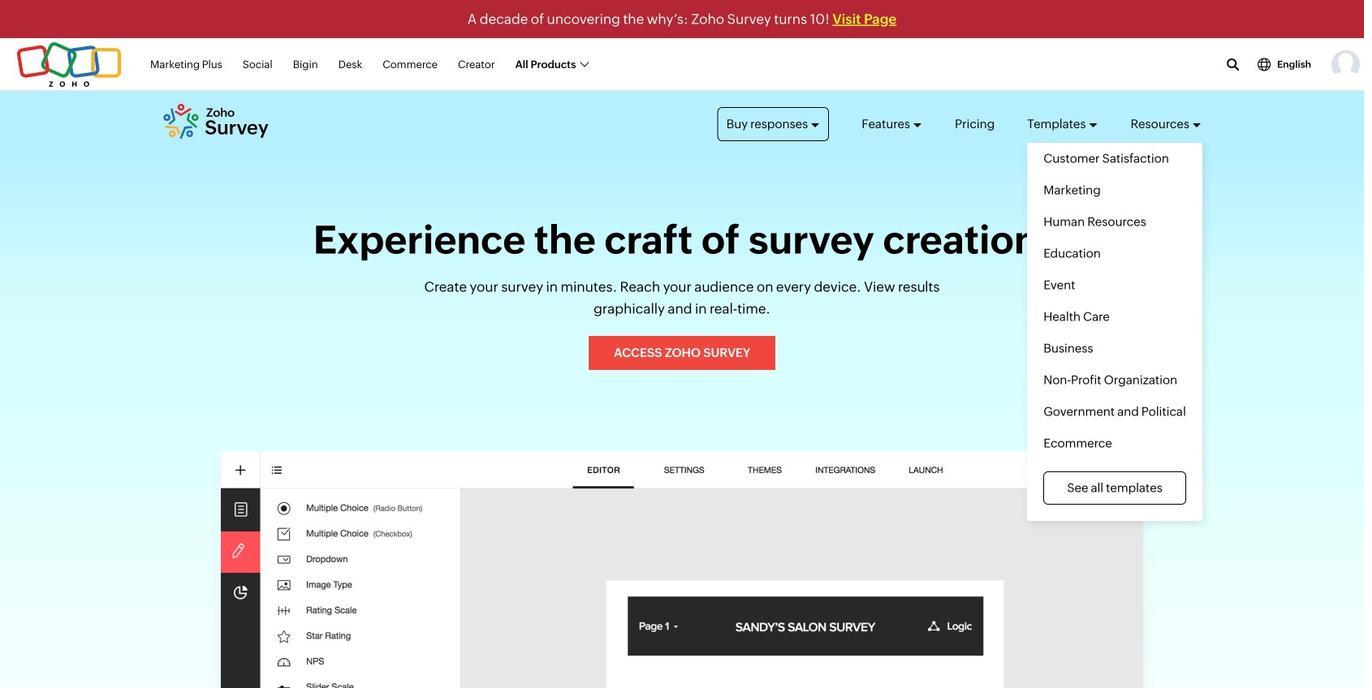 Task type: describe. For each thing, give the bounding box(es) containing it.
greg robinson image
[[1332, 51, 1361, 79]]

create online surveys with ease. image
[[207, 452, 1158, 689]]



Task type: vqa. For each thing, say whether or not it's contained in the screenshot.
Create online surveys with ease. Image
yes



Task type: locate. For each thing, give the bounding box(es) containing it.
zoho survey logo image
[[162, 104, 269, 139]]



